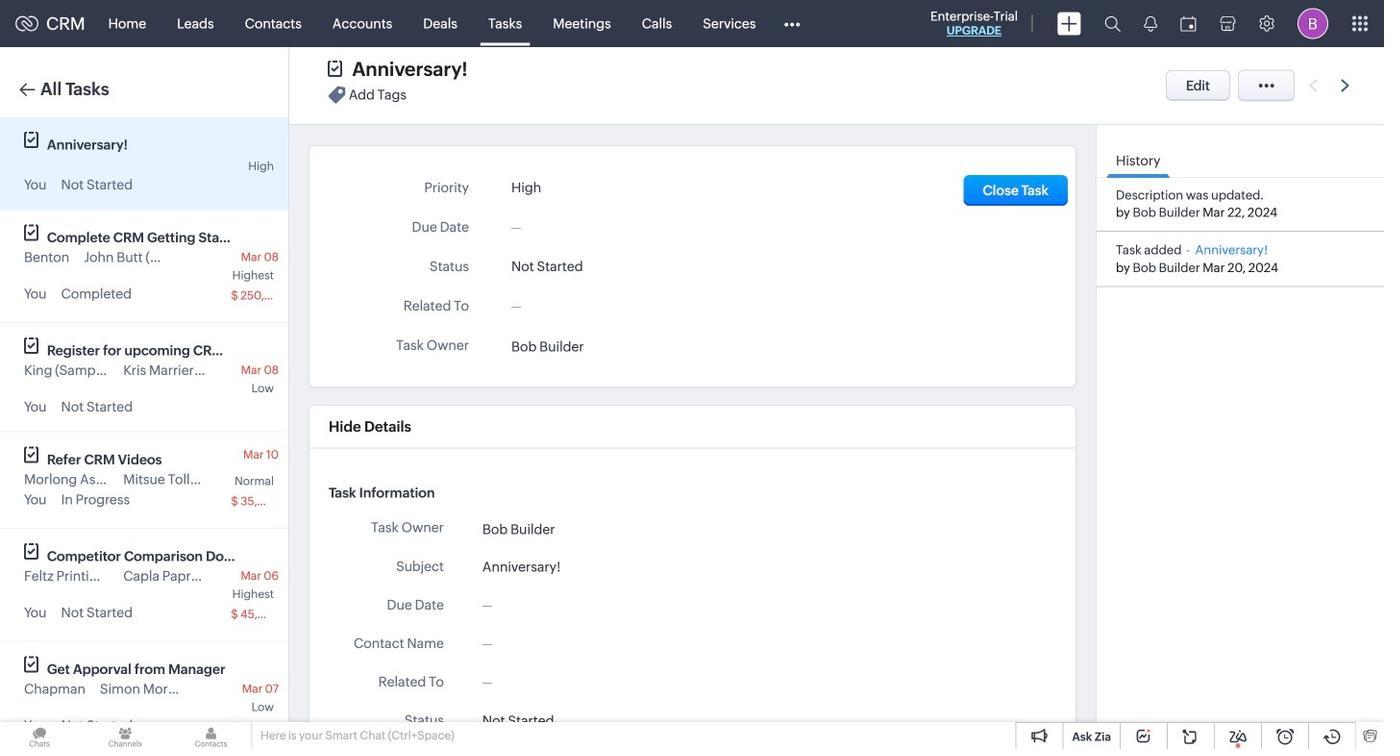 Task type: describe. For each thing, give the bounding box(es) containing it.
calendar image
[[1181, 16, 1197, 31]]

signals image
[[1144, 15, 1158, 32]]

Other Modules field
[[772, 8, 813, 39]]

chats image
[[0, 722, 79, 749]]

logo image
[[15, 16, 38, 31]]

signals element
[[1133, 0, 1169, 47]]



Task type: vqa. For each thing, say whether or not it's contained in the screenshot.
SIGNALS element
yes



Task type: locate. For each thing, give the bounding box(es) containing it.
create menu image
[[1058, 12, 1082, 35]]

profile image
[[1298, 8, 1329, 39]]

channels image
[[86, 722, 165, 749]]

next record image
[[1341, 79, 1354, 92]]

search image
[[1105, 15, 1121, 32]]

search element
[[1093, 0, 1133, 47]]

previous record image
[[1310, 79, 1318, 92]]

profile element
[[1287, 0, 1340, 47]]

contacts image
[[172, 722, 251, 749]]

create menu element
[[1046, 0, 1093, 47]]



